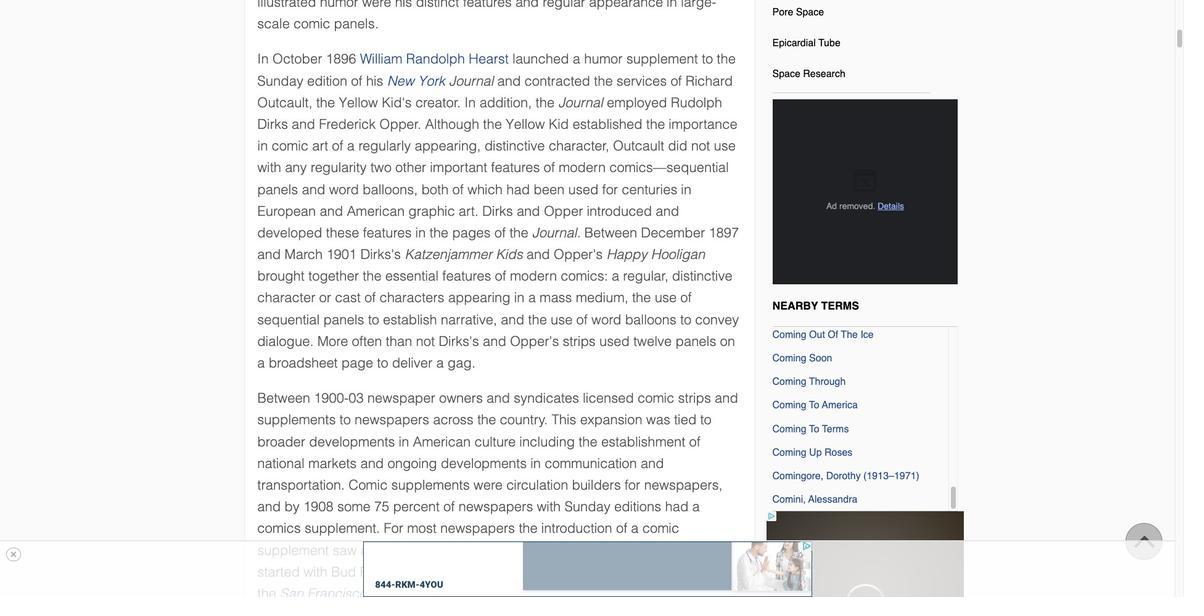 Task type: vqa. For each thing, say whether or not it's contained in the screenshot.
5th COMING from the top of the page
yes



Task type: describe. For each thing, give the bounding box(es) containing it.
the right together
[[363, 268, 382, 284]]

and inside and contracted the services of richard outcault, the yellow kid's creator. in addition, the
[[497, 73, 521, 89]]

epicardial tube link
[[773, 33, 841, 59]]

to down 03
[[340, 412, 351, 428]]

1 vertical spatial supplements
[[391, 477, 470, 493]]

character,
[[549, 138, 609, 154]]

appearing,
[[415, 138, 481, 154]]

and up art
[[292, 117, 315, 132]]

convey
[[695, 312, 739, 327]]

and up comic
[[360, 456, 384, 471]]

of down kids
[[495, 268, 506, 284]]

communication
[[545, 456, 637, 471]]

december
[[641, 225, 705, 240]]

a down editions
[[631, 521, 639, 536]]

balloons,
[[363, 182, 418, 197]]

a down happy
[[612, 268, 619, 284]]

character
[[257, 290, 315, 306]]

1 vertical spatial panels
[[324, 312, 364, 327]]

0 vertical spatial supplements
[[257, 412, 336, 428]]

1907
[[675, 564, 705, 580]]

a down newspapers,
[[692, 499, 700, 515]]

coming for coming to america
[[773, 400, 807, 411]]

did
[[668, 138, 688, 154]]

and up country.
[[487, 391, 510, 406]]

2 horizontal spatial panels
[[676, 334, 716, 349]]

started
[[257, 564, 300, 580]]

comini,
[[773, 494, 806, 505]]

comingore, dorothy (1913–1971)
[[773, 471, 920, 482]]

opper.
[[380, 117, 421, 132]]

panels inside employed rudolph dirks and frederick opper. although the yellow kid established the importance in comic art of a regularly appearing, distinctive character, outcault did not use with any regularity two other important features of modern comics—sequential panels and word balloons, both of which had been used for centuries in european and american graphic art. dirks and opper introduced and developed these features in the pages of the
[[257, 182, 298, 197]]

of down tied
[[689, 434, 701, 449]]

two
[[371, 160, 392, 175]]

art
[[312, 138, 328, 154]]

a left rise
[[361, 543, 368, 558]]

twelve
[[633, 334, 672, 349]]

in down 'outcault,'
[[257, 138, 268, 154]]

to left convey
[[680, 312, 692, 327]]

addition,
[[480, 95, 532, 110]]

regularity
[[311, 160, 367, 175]]

in inside and contracted the services of richard outcault, the yellow kid's creator. in addition, the
[[465, 95, 476, 110]]

the down contracted
[[536, 95, 555, 110]]

balloons
[[625, 312, 677, 327]]

and down any
[[302, 182, 325, 197]]

to right page
[[377, 355, 388, 371]]

introduction
[[541, 521, 612, 536]]

nearby terms
[[773, 299, 859, 312]]

and down the
[[448, 564, 471, 580]]

of up published at the bottom left of page
[[560, 543, 571, 558]]

most
[[407, 521, 437, 536]]

03
[[349, 391, 364, 406]]

in right rise
[[397, 543, 408, 558]]

research
[[803, 68, 846, 80]]

had inside employed rudolph dirks and frederick opper. although the yellow kid established the importance in comic art of a regularly appearing, distinctive character, outcault did not use with any regularity two other important features of modern comics—sequential panels and word balloons, both of which had been used for centuries in european and american graphic art. dirks and opper introduced and developed these features in the pages of the
[[507, 182, 530, 197]]

cast
[[335, 290, 361, 306]]

×
[[10, 548, 17, 561]]

mutt and jeff,
[[418, 564, 501, 580]]

kids
[[496, 247, 523, 262]]

expansion
[[580, 412, 643, 428]]

coming out of the ice
[[773, 329, 874, 340]]

importance
[[669, 117, 738, 132]]

in down graphic
[[415, 225, 426, 240]]

pore space link
[[773, 2, 824, 28]]

establishment
[[601, 434, 686, 449]]

coming for coming out of the ice
[[773, 329, 807, 340]]

a left mass
[[528, 290, 536, 306]]

the down addition,
[[483, 117, 502, 132]]

and up december
[[656, 203, 679, 219]]

1 vertical spatial with
[[537, 499, 561, 515]]

william
[[360, 51, 402, 67]]

any
[[285, 160, 307, 175]]

mutt
[[418, 564, 444, 580]]

the down graphic
[[430, 225, 449, 240]]

and down "on"
[[715, 391, 738, 406]]

including
[[520, 434, 575, 449]]

and down been
[[517, 203, 540, 219]]

comics—sequential
[[610, 160, 729, 175]]

terms
[[822, 424, 849, 435]]

newspapers,
[[644, 477, 723, 493]]

in down daily
[[594, 564, 604, 580]]

comingore,
[[773, 471, 824, 482]]

deliver
[[392, 355, 433, 371]]

narrative,
[[441, 312, 497, 327]]

which inside between 1900-03 newspaper owners and syndicates licensed comic strips and supplements to newspapers across the country. this expansion was tied to broader developments in american culture including the establishment of national markets and ongoing developments in communication and transportation. comic supplements were circulation builders for newspapers, and by 1908 some 75 percent of newspapers with sunday editions had a comics supplement. for most newspapers the introduction of a comic supplement saw a rise in sales. the development of daily comic strips, which started with bud fischer's
[[688, 543, 724, 558]]

for inside between 1900-03 newspaper owners and syndicates licensed comic strips and supplements to newspapers across the country. this expansion was tied to broader developments in american culture including the establishment of national markets and ongoing developments in communication and transportation. comic supplements were circulation builders for newspapers, and by 1908 some 75 percent of newspapers with sunday editions had a comics supplement. for most newspapers the introduction of a comic supplement saw a rise in sales. the development of daily comic strips, which started with bud fischer's
[[625, 477, 641, 493]]

comic inside employed rudolph dirks and frederick opper. although the yellow kid established the importance in comic art of a regularly appearing, distinctive character, outcault did not use with any regularity two other important features of modern comics—sequential panels and word balloons, both of which had been used for centuries in european and american graphic art. dirks and opper introduced and developed these features in the pages of the
[[272, 138, 308, 154]]

brought together the essential features of modern comics: a regular, distinctive character or cast of characters appearing in a mass medium, the use of sequential panels to establish narrative, and the use of word balloons to convey dialogue. more often than not dirks's and opper's strips used twelve panels on a broadsheet page to deliver a gag.
[[257, 268, 739, 371]]

and inside between december 1897 and march 1901 dirks's
[[257, 247, 281, 262]]

to up often
[[368, 312, 379, 327]]

of right cast
[[365, 290, 376, 306]]

use inside employed rudolph dirks and frederick opper. although the yellow kid established the importance in comic art of a regularly appearing, distinctive character, outcault did not use with any regularity two other important features of modern comics—sequential panels and word balloons, both of which had been used for centuries in european and american graphic art. dirks and opper introduced and developed these features in the pages of the
[[714, 138, 736, 154]]

services
[[617, 73, 667, 89]]

the up development
[[519, 521, 538, 536]]

roses
[[825, 447, 853, 458]]

0 vertical spatial dirks
[[257, 117, 288, 132]]

in up circulation
[[531, 456, 541, 471]]

of inside and contracted the services of richard outcault, the yellow kid's creator. in addition, the
[[671, 73, 682, 89]]

the down mass
[[528, 312, 547, 327]]

0 vertical spatial space
[[796, 7, 824, 18]]

and down 'appearing'
[[501, 312, 524, 327]]

transportation.
[[257, 477, 345, 493]]

bud
[[331, 564, 356, 580]]

a left gag.
[[436, 355, 444, 371]]

a inside employed rudolph dirks and frederick opper. although the yellow kid established the importance in comic art of a regularly appearing, distinctive character, outcault did not use with any regularity two other important features of modern comics—sequential panels and word balloons, both of which had been used for centuries in european and american graphic art. dirks and opper introduced and developed these features in the pages of the
[[347, 138, 355, 154]]

space research
[[773, 68, 846, 80]]

between for december
[[585, 225, 637, 240]]

and down establishment
[[641, 456, 664, 471]]

katzenjammer
[[405, 247, 492, 262]]

art.
[[459, 203, 479, 219]]

1 vertical spatial journal
[[558, 95, 603, 110]]

appearing
[[448, 290, 511, 306]]

comic
[[349, 477, 388, 493]]

other
[[395, 160, 426, 175]]

published
[[530, 564, 590, 580]]

1908
[[303, 499, 334, 515]]

coming to terms link
[[773, 420, 849, 435]]

of right 'out'
[[828, 329, 838, 340]]

coming for coming up roses
[[773, 447, 807, 458]]

0 vertical spatial in
[[257, 51, 269, 67]]

essential
[[385, 268, 439, 284]]

0 vertical spatial opper's
[[554, 247, 603, 262]]

a inside launched a humor supplement to the sunday edition of his
[[573, 51, 580, 67]]

yellow for kid
[[506, 117, 545, 132]]

coming for coming soon
[[773, 353, 807, 364]]

coming through
[[773, 376, 846, 388]]

jeff,
[[475, 564, 501, 580]]

culture
[[475, 434, 516, 449]]

richard
[[686, 73, 733, 89]]

characters
[[380, 290, 444, 306]]

his
[[366, 73, 383, 89]]

newspaper
[[368, 391, 435, 406]]

ice
[[861, 329, 874, 340]]

coming to america
[[773, 400, 858, 411]]

in down comics—sequential
[[681, 182, 692, 197]]

comingore, dorothy (1913–1971) link
[[773, 467, 920, 482]]

of down medium,
[[576, 312, 588, 327]]

of right art
[[332, 138, 343, 154]]

with inside employed rudolph dirks and frederick opper. although the yellow kid established the importance in comic art of a regularly appearing, distinctive character, outcault did not use with any regularity two other important features of modern comics—sequential panels and word balloons, both of which had been used for centuries in european and american graphic art. dirks and opper introduced and developed these features in the pages of the
[[257, 160, 281, 175]]

in up the ongoing
[[399, 434, 409, 449]]

november
[[608, 564, 671, 580]]

comic up strips,
[[643, 521, 679, 536]]

kid's
[[382, 95, 412, 110]]

the up outcault
[[646, 117, 665, 132]]

1900-
[[314, 391, 349, 406]]

tied
[[674, 412, 697, 428]]

together
[[308, 268, 359, 284]]

coming up roses link
[[773, 443, 853, 459]]

2 vertical spatial with
[[304, 564, 328, 580]]

dialogue.
[[257, 334, 314, 349]]

and up these
[[320, 203, 343, 219]]

american inside employed rudolph dirks and frederick opper. although the yellow kid established the importance in comic art of a regularly appearing, distinctive character, outcault did not use with any regularity two other important features of modern comics—sequential panels and word balloons, both of which had been used for centuries in european and american graphic art. dirks and opper introduced and developed these features in the pages of the
[[347, 203, 405, 219]]

coming to terms
[[773, 424, 849, 435]]

dirks's inside between december 1897 and march 1901 dirks's
[[360, 247, 401, 262]]

word inside the brought together the essential features of modern comics: a regular, distinctive character or cast of characters appearing in a mass medium, the use of sequential panels to establish narrative, and the use of word balloons to convey dialogue. more often than not dirks's and opper's strips used twelve panels on a broadsheet page to deliver a gag.
[[592, 312, 621, 327]]

yellow for kid's
[[339, 95, 378, 110]]

although
[[425, 117, 479, 132]]

comics:
[[561, 268, 608, 284]]

and left by
[[257, 499, 281, 515]]

contracted
[[525, 73, 590, 89]]



Task type: locate. For each thing, give the bounding box(es) containing it.
new york link
[[387, 73, 445, 89]]

developments up markets
[[309, 434, 395, 449]]

coming up coming through link
[[773, 353, 807, 364]]

in october 1896 william randolph hearst
[[257, 51, 509, 67]]

yellow
[[339, 95, 378, 110], [506, 117, 545, 132]]

0 vertical spatial used
[[568, 182, 599, 197]]

supplement down the comics
[[257, 543, 329, 558]]

1 vertical spatial modern
[[510, 268, 557, 284]]

1 vertical spatial newspapers
[[459, 499, 533, 515]]

advertisement region
[[766, 99, 964, 284], [766, 511, 964, 597], [363, 542, 812, 597]]

dirks's up gag.
[[439, 334, 479, 349]]

had
[[507, 182, 530, 197], [665, 499, 689, 515]]

european
[[257, 203, 316, 219]]

1897
[[709, 225, 739, 240]]

coming soon link
[[773, 349, 832, 365]]

1 horizontal spatial for
[[625, 477, 641, 493]]

not
[[691, 138, 710, 154], [416, 334, 435, 349]]

some
[[337, 499, 371, 515]]

1 horizontal spatial strips
[[678, 391, 711, 406]]

a down frederick
[[347, 138, 355, 154]]

1 horizontal spatial dirks
[[482, 203, 513, 219]]

space
[[796, 7, 824, 18], [773, 68, 801, 80]]

employed
[[607, 95, 667, 110]]

which inside employed rudolph dirks and frederick opper. although the yellow kid established the importance in comic art of a regularly appearing, distinctive character, outcault did not use with any regularity two other important features of modern comics—sequential panels and word balloons, both of which had been used for centuries in european and american graphic art. dirks and opper introduced and developed these features in the pages of the
[[468, 182, 503, 197]]

1 vertical spatial dirks
[[482, 203, 513, 219]]

to inside launched a humor supplement to the sunday edition of his
[[702, 51, 713, 67]]

1 horizontal spatial supplement
[[626, 51, 698, 67]]

1 horizontal spatial with
[[304, 564, 328, 580]]

modern inside the brought together the essential features of modern comics: a regular, distinctive character or cast of characters appearing in a mass medium, the use of sequential panels to establish narrative, and the use of word balloons to convey dialogue. more often than not dirks's and opper's strips used twelve panels on a broadsheet page to deliver a gag.
[[510, 268, 557, 284]]

sunday up 'outcault,'
[[257, 73, 303, 89]]

strips inside the brought together the essential features of modern comics: a regular, distinctive character or cast of characters appearing in a mass medium, the use of sequential panels to establish narrative, and the use of word balloons to convey dialogue. more often than not dirks's and opper's strips used twelve panels on a broadsheet page to deliver a gag.
[[563, 334, 596, 349]]

american inside between 1900-03 newspaper owners and syndicates licensed comic strips and supplements to newspapers across the country. this expansion was tied to broader developments in american culture including the establishment of national markets and ongoing developments in communication and transportation. comic supplements were circulation builders for newspapers, and by 1908 some 75 percent of newspapers with sunday editions had a comics supplement. for most newspapers the introduction of a comic supplement saw a rise in sales. the development of daily comic strips, which started with bud fischer's
[[413, 434, 471, 449]]

the down humor
[[594, 73, 613, 89]]

0 horizontal spatial supplements
[[257, 412, 336, 428]]

had down newspapers,
[[665, 499, 689, 515]]

1 horizontal spatial developments
[[441, 456, 527, 471]]

october
[[272, 51, 322, 67]]

1 horizontal spatial american
[[413, 434, 471, 449]]

important
[[430, 160, 487, 175]]

and up addition,
[[497, 73, 521, 89]]

0 horizontal spatial distinctive
[[485, 138, 545, 154]]

modern down katzenjammer kids and opper's happy hooligan
[[510, 268, 557, 284]]

brought
[[257, 268, 305, 284]]

0 horizontal spatial with
[[257, 160, 281, 175]]

on
[[720, 334, 735, 349]]

supplement inside launched a humor supplement to the sunday edition of his
[[626, 51, 698, 67]]

1 vertical spatial space
[[773, 68, 801, 80]]

newspapers down newspaper
[[355, 412, 429, 428]]

0 vertical spatial developments
[[309, 434, 395, 449]]

opper
[[544, 203, 583, 219]]

0 horizontal spatial supplement
[[257, 543, 329, 558]]

newspapers up the
[[440, 521, 515, 536]]

not down importance
[[691, 138, 710, 154]]

word inside employed rudolph dirks and frederick opper. although the yellow kid established the importance in comic art of a regularly appearing, distinctive character, outcault did not use with any regularity two other important features of modern comics—sequential panels and word balloons, both of which had been used for centuries in european and american graphic art. dirks and opper introduced and developed these features in the pages of the
[[329, 182, 359, 197]]

not up deliver
[[416, 334, 435, 349]]

1 vertical spatial which
[[688, 543, 724, 558]]

dirks down 'outcault,'
[[257, 117, 288, 132]]

the up "richard"
[[717, 51, 736, 67]]

1 vertical spatial distinctive
[[672, 268, 733, 284]]

sunday down builders
[[565, 499, 611, 515]]

features inside the brought together the essential features of modern comics: a regular, distinctive character or cast of characters appearing in a mass medium, the use of sequential panels to establish narrative, and the use of word balloons to convey dialogue. more often than not dirks's and opper's strips used twelve panels on a broadsheet page to deliver a gag.
[[442, 268, 491, 284]]

employed rudolph dirks and frederick opper. although the yellow kid established the importance in comic art of a regularly appearing, distinctive character, outcault did not use with any regularity two other important features of modern comics—sequential panels and word balloons, both of which had been used for centuries in european and american graphic art. dirks and opper introduced and developed these features in the pages of the
[[257, 95, 738, 240]]

a
[[573, 51, 580, 67], [347, 138, 355, 154], [612, 268, 619, 284], [528, 290, 536, 306], [257, 355, 265, 371], [436, 355, 444, 371], [692, 499, 700, 515], [631, 521, 639, 536], [361, 543, 368, 558]]

the up culture
[[477, 412, 496, 428]]

supplements
[[257, 412, 336, 428], [391, 477, 470, 493]]

use down mass
[[551, 312, 573, 327]]

between inside between 1900-03 newspaper owners and syndicates licensed comic strips and supplements to newspapers across the country. this expansion was tied to broader developments in american culture including the establishment of national markets and ongoing developments in communication and transportation. comic supplements were circulation builders for newspapers, and by 1908 some 75 percent of newspapers with sunday editions had a comics supplement. for most newspapers the introduction of a comic supplement saw a rise in sales. the development of daily comic strips, which started with bud fischer's
[[257, 391, 310, 406]]

5 coming from the top
[[773, 424, 807, 435]]

0 horizontal spatial between
[[257, 391, 310, 406]]

1 vertical spatial opper's
[[510, 334, 559, 349]]

the up kids
[[510, 225, 528, 240]]

between
[[585, 225, 637, 240], [257, 391, 310, 406]]

1 vertical spatial supplement
[[257, 543, 329, 558]]

3 coming from the top
[[773, 376, 807, 388]]

gag.
[[448, 355, 476, 371]]

katzenjammer kids and opper's happy hooligan
[[405, 247, 705, 262]]

1 horizontal spatial had
[[665, 499, 689, 515]]

first published in november 1907 in the
[[257, 564, 719, 597]]

0 horizontal spatial yellow
[[339, 95, 378, 110]]

comini, alessandra
[[773, 494, 858, 505]]

opper's up comics: on the top of the page
[[554, 247, 603, 262]]

the down regular,
[[632, 290, 651, 306]]

to up "richard"
[[702, 51, 713, 67]]

not inside employed rudolph dirks and frederick opper. although the yellow kid established the importance in comic art of a regularly appearing, distinctive character, outcault did not use with any regularity two other important features of modern comics—sequential panels and word balloons, both of which had been used for centuries in european and american graphic art. dirks and opper introduced and developed these features in the pages of the
[[691, 138, 710, 154]]

not inside the brought together the essential features of modern comics: a regular, distinctive character or cast of characters appearing in a mass medium, the use of sequential panels to establish narrative, and the use of word balloons to convey dialogue. more often than not dirks's and opper's strips used twelve panels on a broadsheet page to deliver a gag.
[[416, 334, 435, 349]]

2 vertical spatial features
[[442, 268, 491, 284]]

creator.
[[416, 95, 461, 110]]

0 vertical spatial with
[[257, 160, 281, 175]]

0 vertical spatial american
[[347, 203, 405, 219]]

0 horizontal spatial modern
[[510, 268, 557, 284]]

sequential
[[257, 312, 320, 327]]

happy
[[607, 247, 647, 262]]

word down regularity
[[329, 182, 359, 197]]

2 horizontal spatial use
[[714, 138, 736, 154]]

0 vertical spatial which
[[468, 182, 503, 197]]

1 vertical spatial in
[[465, 95, 476, 110]]

1 horizontal spatial between
[[585, 225, 637, 240]]

strips,
[[648, 543, 685, 558]]

broader
[[257, 434, 305, 449]]

journal down hearst
[[449, 73, 494, 89]]

and up the brought
[[257, 247, 281, 262]]

strips down medium,
[[563, 334, 596, 349]]

0 horizontal spatial in
[[257, 51, 269, 67]]

page
[[342, 355, 373, 371]]

circulation
[[507, 477, 568, 493]]

1 horizontal spatial use
[[655, 290, 677, 306]]

first
[[505, 564, 526, 580]]

1 coming from the top
[[773, 329, 807, 340]]

percent
[[393, 499, 440, 515]]

the inside coming out of the ice link
[[841, 329, 858, 340]]

used inside employed rudolph dirks and frederick opper. although the yellow kid established the importance in comic art of a regularly appearing, distinctive character, outcault did not use with any regularity two other important features of modern comics—sequential panels and word balloons, both of which had been used for centuries in european and american graphic art. dirks and opper introduced and developed these features in the pages of the
[[568, 182, 599, 197]]

opper's down mass
[[510, 334, 559, 349]]

to
[[702, 51, 713, 67], [368, 312, 379, 327], [680, 312, 692, 327], [377, 355, 388, 371], [809, 400, 820, 411], [340, 412, 351, 428], [700, 412, 712, 428], [809, 424, 820, 435]]

0 horizontal spatial strips
[[563, 334, 596, 349]]

0 vertical spatial newspapers
[[355, 412, 429, 428]]

2 horizontal spatial with
[[537, 499, 561, 515]]

of right percent
[[443, 499, 455, 515]]

0 vertical spatial supplement
[[626, 51, 698, 67]]

comic up any
[[272, 138, 308, 154]]

which up art.
[[468, 182, 503, 197]]

space right pore
[[796, 7, 824, 18]]

coming up coming to terms link
[[773, 400, 807, 411]]

coming for coming to terms
[[773, 424, 807, 435]]

outcault,
[[257, 95, 312, 110]]

opper's inside the brought together the essential features of modern comics: a regular, distinctive character or cast of characters appearing in a mass medium, the use of sequential panels to establish narrative, and the use of word balloons to convey dialogue. more often than not dirks's and opper's strips used twelve panels on a broadsheet page to deliver a gag.
[[510, 334, 559, 349]]

to inside coming to terms link
[[809, 424, 820, 435]]

1 horizontal spatial dirks's
[[439, 334, 479, 349]]

edition
[[307, 73, 347, 89]]

new york journal
[[387, 73, 494, 89]]

comic up was
[[638, 391, 675, 406]]

of left his
[[351, 73, 363, 89]]

0 horizontal spatial american
[[347, 203, 405, 219]]

of down important
[[452, 182, 464, 197]]

editions
[[614, 499, 661, 515]]

1 vertical spatial between
[[257, 391, 310, 406]]

comics
[[257, 521, 301, 536]]

to left "terms"
[[809, 424, 820, 435]]

0 vertical spatial features
[[491, 160, 540, 175]]

american down across
[[413, 434, 471, 449]]

between inside between december 1897 and march 1901 dirks's
[[585, 225, 637, 240]]

1 vertical spatial used
[[600, 334, 630, 349]]

1 horizontal spatial yellow
[[506, 117, 545, 132]]

to inside coming to america link
[[809, 400, 820, 411]]

randolph
[[406, 51, 465, 67]]

and contracted the services of richard outcault, the yellow kid's creator. in addition, the
[[257, 73, 733, 110]]

1 horizontal spatial journal
[[558, 95, 603, 110]]

of down hooligan
[[681, 290, 692, 306]]

1 vertical spatial features
[[363, 225, 412, 240]]

licensed
[[583, 391, 634, 406]]

1 vertical spatial strips
[[678, 391, 711, 406]]

of up kids
[[495, 225, 506, 240]]

dirks right art.
[[482, 203, 513, 219]]

0 horizontal spatial journal
[[449, 73, 494, 89]]

1 horizontal spatial modern
[[559, 160, 606, 175]]

comic up the november
[[607, 543, 644, 558]]

establish
[[383, 312, 437, 327]]

the down started in the left bottom of the page
[[257, 586, 276, 597]]

builders
[[572, 477, 621, 493]]

in
[[257, 138, 268, 154], [681, 182, 692, 197], [415, 225, 426, 240], [514, 290, 525, 306], [399, 434, 409, 449], [531, 456, 541, 471], [397, 543, 408, 558], [594, 564, 604, 580], [709, 564, 719, 580]]

used inside the brought together the essential features of modern comics: a regular, distinctive character or cast of characters appearing in a mass medium, the use of sequential panels to establish narrative, and the use of word balloons to convey dialogue. more often than not dirks's and opper's strips used twelve panels on a broadsheet page to deliver a gag.
[[600, 334, 630, 349]]

0 vertical spatial word
[[329, 182, 359, 197]]

medium,
[[576, 290, 628, 306]]

mass
[[540, 290, 572, 306]]

been
[[534, 182, 565, 197]]

0 vertical spatial for
[[602, 182, 618, 197]]

more
[[317, 334, 348, 349]]

0 vertical spatial use
[[714, 138, 736, 154]]

1 vertical spatial american
[[413, 434, 471, 449]]

2 vertical spatial newspapers
[[440, 521, 515, 536]]

sunday inside launched a humor supplement to the sunday edition of his
[[257, 73, 303, 89]]

0 horizontal spatial dirks's
[[360, 247, 401, 262]]

saw
[[333, 543, 357, 558]]

of inside launched a humor supplement to the sunday edition of his
[[351, 73, 363, 89]]

0 horizontal spatial for
[[602, 182, 618, 197]]

0 vertical spatial not
[[691, 138, 710, 154]]

panels down convey
[[676, 334, 716, 349]]

coming up comingore,
[[773, 447, 807, 458]]

1 horizontal spatial in
[[465, 95, 476, 110]]

used left the twelve
[[600, 334, 630, 349]]

in left october
[[257, 51, 269, 67]]

distinctive
[[485, 138, 545, 154], [672, 268, 733, 284]]

0 vertical spatial strips
[[563, 334, 596, 349]]

1 vertical spatial had
[[665, 499, 689, 515]]

which up "1907"
[[688, 543, 724, 558]]

frederick
[[319, 117, 376, 132]]

out
[[809, 329, 825, 340]]

sunday inside between 1900-03 newspaper owners and syndicates licensed comic strips and supplements to newspapers across the country. this expansion was tied to broader developments in american culture including the establishment of national markets and ongoing developments in communication and transportation. comic supplements were circulation builders for newspapers, and by 1908 some 75 percent of newspapers with sunday editions had a comics supplement. for most newspapers the introduction of a comic supplement saw a rise in sales. the development of daily comic strips, which started with bud fischer's
[[565, 499, 611, 515]]

opper's
[[554, 247, 603, 262], [510, 334, 559, 349]]

2 vertical spatial use
[[551, 312, 573, 327]]

to up coming to terms link
[[809, 400, 820, 411]]

than
[[386, 334, 412, 349]]

the down edition
[[316, 95, 335, 110]]

yellow inside and contracted the services of richard outcault, the yellow kid's creator. in addition, the
[[339, 95, 378, 110]]

between for 1900-
[[257, 391, 310, 406]]

a down dialogue.
[[257, 355, 265, 371]]

outcault
[[613, 138, 664, 154]]

1 horizontal spatial not
[[691, 138, 710, 154]]

terms
[[821, 299, 859, 312]]

0 vertical spatial dirks's
[[360, 247, 401, 262]]

of up the rudolph
[[671, 73, 682, 89]]

distinctive inside the brought together the essential features of modern comics: a regular, distinctive character or cast of characters appearing in a mass medium, the use of sequential panels to establish narrative, and the use of word balloons to convey dialogue. more often than not dirks's and opper's strips used twelve panels on a broadsheet page to deliver a gag.
[[672, 268, 733, 284]]

0 horizontal spatial developments
[[309, 434, 395, 449]]

coming
[[773, 329, 807, 340], [773, 353, 807, 364], [773, 376, 807, 388], [773, 400, 807, 411], [773, 424, 807, 435], [773, 447, 807, 458]]

used up opper
[[568, 182, 599, 197]]

1 vertical spatial use
[[655, 290, 677, 306]]

word down medium,
[[592, 312, 621, 327]]

use down importance
[[714, 138, 736, 154]]

alessandra
[[809, 494, 858, 505]]

of down editions
[[616, 521, 627, 536]]

of up been
[[544, 160, 555, 175]]

had left been
[[507, 182, 530, 197]]

coming to america link
[[773, 396, 858, 412]]

1 horizontal spatial sunday
[[565, 499, 611, 515]]

0 vertical spatial modern
[[559, 160, 606, 175]]

4 coming from the top
[[773, 400, 807, 411]]

york
[[418, 73, 445, 89]]

pore
[[773, 7, 793, 18]]

0 vertical spatial between
[[585, 225, 637, 240]]

0 horizontal spatial not
[[416, 334, 435, 349]]

1 vertical spatial dirks's
[[439, 334, 479, 349]]

sales.
[[412, 543, 447, 558]]

dirks's inside the brought together the essential features of modern comics: a regular, distinctive character or cast of characters appearing in a mass medium, the use of sequential panels to establish narrative, and the use of word balloons to convey dialogue. more often than not dirks's and opper's strips used twelve panels on a broadsheet page to deliver a gag.
[[439, 334, 479, 349]]

established
[[573, 117, 643, 132]]

had inside between 1900-03 newspaper owners and syndicates licensed comic strips and supplements to newspapers across the country. this expansion was tied to broader developments in american culture including the establishment of national markets and ongoing developments in communication and transportation. comic supplements were circulation builders for newspapers, and by 1908 some 75 percent of newspapers with sunday editions had a comics supplement. for most newspapers the introduction of a comic supplement saw a rise in sales. the development of daily comic strips, which started with bud fischer's
[[665, 499, 689, 515]]

6 coming from the top
[[773, 447, 807, 458]]

distinctive inside employed rudolph dirks and frederick opper. although the yellow kid established the importance in comic art of a regularly appearing, distinctive character, outcault did not use with any regularity two other important features of modern comics—sequential panels and word balloons, both of which had been used for centuries in european and american graphic art. dirks and opper introduced and developed these features in the pages of the
[[485, 138, 545, 154]]

features up been
[[491, 160, 540, 175]]

soon
[[809, 353, 832, 364]]

supplement.
[[305, 521, 380, 536]]

features down balloons,
[[363, 225, 412, 240]]

75
[[374, 499, 389, 515]]

features
[[491, 160, 540, 175], [363, 225, 412, 240], [442, 268, 491, 284]]

introduced
[[587, 203, 652, 219]]

with left any
[[257, 160, 281, 175]]

national
[[257, 456, 305, 471]]

the inside launched a humor supplement to the sunday edition of his
[[717, 51, 736, 67]]

space down epicardial
[[773, 68, 801, 80]]

coming out of the ice link
[[773, 326, 874, 341]]

0 horizontal spatial sunday
[[257, 73, 303, 89]]

panels
[[257, 182, 298, 197], [324, 312, 364, 327], [676, 334, 716, 349]]

american down balloons,
[[347, 203, 405, 219]]

1 horizontal spatial panels
[[324, 312, 364, 327]]

modern inside employed rudolph dirks and frederick opper. although the yellow kid established the importance in comic art of a regularly appearing, distinctive character, outcault did not use with any regularity two other important features of modern comics—sequential panels and word balloons, both of which had been used for centuries in european and american graphic art. dirks and opper introduced and developed these features in the pages of the
[[559, 160, 606, 175]]

0 vertical spatial panels
[[257, 182, 298, 197]]

0 vertical spatial had
[[507, 182, 530, 197]]

0 horizontal spatial had
[[507, 182, 530, 197]]

0 horizontal spatial panels
[[257, 182, 298, 197]]

in right "1907"
[[709, 564, 719, 580]]

and down narrative,
[[483, 334, 506, 349]]

for inside employed rudolph dirks and frederick opper. although the yellow kid established the importance in comic art of a regularly appearing, distinctive character, outcault did not use with any regularity two other important features of modern comics—sequential panels and word balloons, both of which had been used for centuries in european and american graphic art. dirks and opper introduced and developed these features in the pages of the
[[602, 182, 618, 197]]

supplement up services
[[626, 51, 698, 67]]

2 coming from the top
[[773, 353, 807, 364]]

markets
[[308, 456, 357, 471]]

with down circulation
[[537, 499, 561, 515]]

0 vertical spatial yellow
[[339, 95, 378, 110]]

strips up tied
[[678, 391, 711, 406]]

0 horizontal spatial use
[[551, 312, 573, 327]]

william randolph hearst link
[[360, 51, 509, 67]]

american
[[347, 203, 405, 219], [413, 434, 471, 449]]

in inside the brought together the essential features of modern comics: a regular, distinctive character or cast of characters appearing in a mass medium, the use of sequential panels to establish narrative, and the use of word balloons to convey dialogue. more often than not dirks's and opper's strips used twelve panels on a broadsheet page to deliver a gag.
[[514, 290, 525, 306]]

1 horizontal spatial distinctive
[[672, 268, 733, 284]]

distinctive down hooligan
[[672, 268, 733, 284]]

(1913–1971)
[[864, 471, 920, 482]]

1 horizontal spatial which
[[688, 543, 724, 558]]

fischer's
[[360, 564, 414, 580]]

1 horizontal spatial word
[[592, 312, 621, 327]]

coming up coming up roses link in the bottom of the page
[[773, 424, 807, 435]]

the up communication on the bottom
[[579, 434, 598, 449]]

1 horizontal spatial used
[[600, 334, 630, 349]]

for
[[602, 182, 618, 197], [625, 477, 641, 493]]

coming for coming through
[[773, 376, 807, 388]]

1 horizontal spatial supplements
[[391, 477, 470, 493]]

and down journal.
[[527, 247, 550, 262]]

yellow inside employed rudolph dirks and frederick opper. although the yellow kid established the importance in comic art of a regularly appearing, distinctive character, outcault did not use with any regularity two other important features of modern comics—sequential panels and word balloons, both of which had been used for centuries in european and american graphic art. dirks and opper introduced and developed these features in the pages of the
[[506, 117, 545, 132]]

0 vertical spatial sunday
[[257, 73, 303, 89]]

strips inside between 1900-03 newspaper owners and syndicates licensed comic strips and supplements to newspapers across the country. this expansion was tied to broader developments in american culture including the establishment of national markets and ongoing developments in communication and transportation. comic supplements were circulation builders for newspapers, and by 1908 some 75 percent of newspapers with sunday editions had a comics supplement. for most newspapers the introduction of a comic supplement saw a rise in sales. the development of daily comic strips, which started with bud fischer's
[[678, 391, 711, 406]]

1 vertical spatial yellow
[[506, 117, 545, 132]]

newspapers down were
[[459, 499, 533, 515]]

2 vertical spatial panels
[[676, 334, 716, 349]]

1 vertical spatial word
[[592, 312, 621, 327]]

1 vertical spatial developments
[[441, 456, 527, 471]]

to right tied
[[700, 412, 712, 428]]

supplement inside between 1900-03 newspaper owners and syndicates licensed comic strips and supplements to newspapers across the country. this expansion was tied to broader developments in american culture including the establishment of national markets and ongoing developments in communication and transportation. comic supplements were circulation builders for newspapers, and by 1908 some 75 percent of newspapers with sunday editions had a comics supplement. for most newspapers the introduction of a comic supplement saw a rise in sales. the development of daily comic strips, which started with bud fischer's
[[257, 543, 329, 558]]

the
[[717, 51, 736, 67], [594, 73, 613, 89], [316, 95, 335, 110], [536, 95, 555, 110], [483, 117, 502, 132], [646, 117, 665, 132], [430, 225, 449, 240], [510, 225, 528, 240], [363, 268, 382, 284], [632, 290, 651, 306], [528, 312, 547, 327], [841, 329, 858, 340], [477, 412, 496, 428], [579, 434, 598, 449], [519, 521, 538, 536], [257, 586, 276, 597]]

supplements up percent
[[391, 477, 470, 493]]

dorothy
[[826, 471, 861, 482]]

in left mass
[[514, 290, 525, 306]]

1 vertical spatial not
[[416, 334, 435, 349]]

0 horizontal spatial dirks
[[257, 117, 288, 132]]

the inside first published in november 1907 in the
[[257, 586, 276, 597]]



